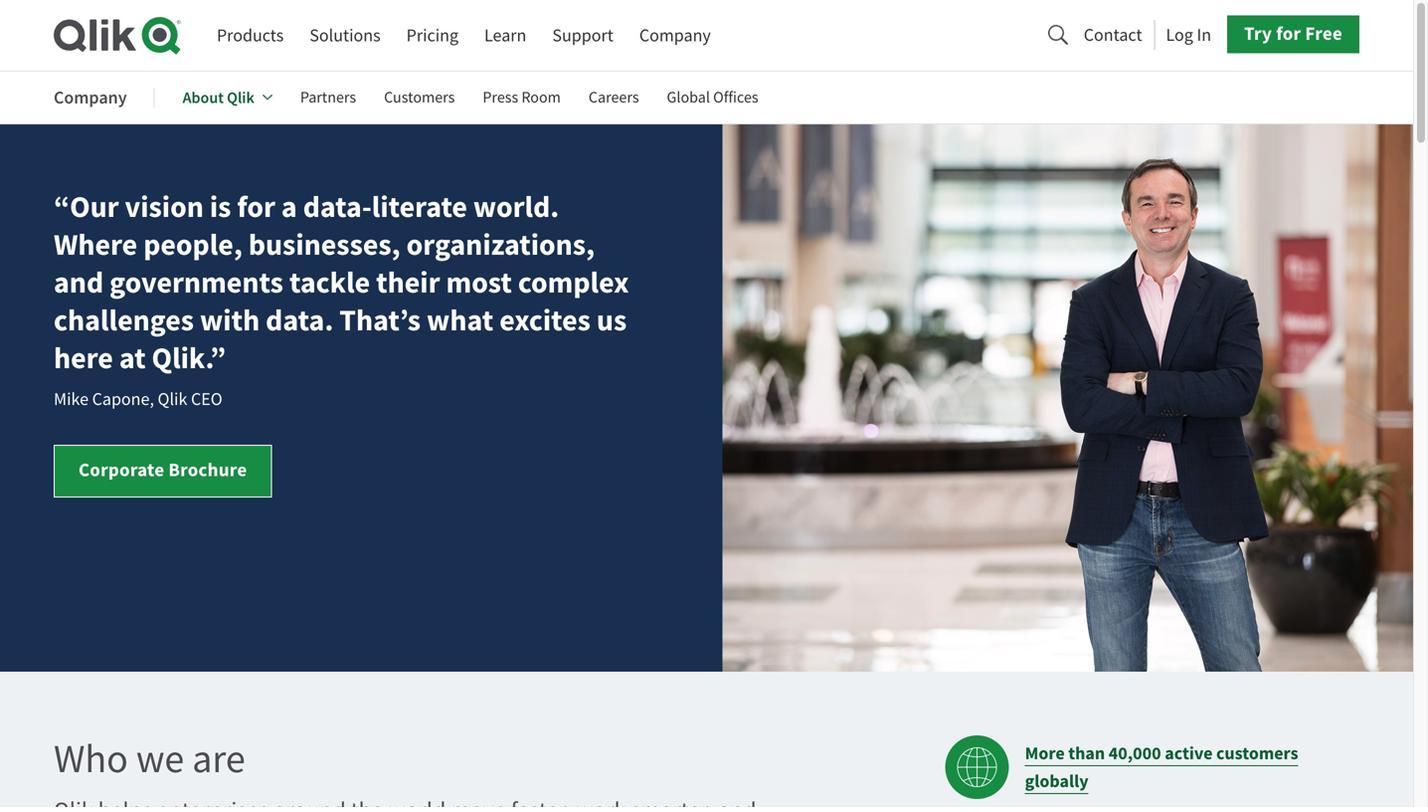 Task type: locate. For each thing, give the bounding box(es) containing it.
with
[[200, 300, 260, 340]]

we
[[136, 734, 184, 785]]

1 vertical spatial qlik
[[158, 388, 187, 411]]

menu bar inside qlik main element
[[217, 17, 711, 54]]

brochure
[[168, 457, 247, 483]]

people,
[[143, 224, 243, 265]]

press room link
[[483, 74, 561, 121]]

company link
[[640, 17, 711, 54]]

ceo
[[191, 388, 223, 411]]

1 vertical spatial company
[[54, 86, 127, 110]]

partners link
[[300, 74, 356, 121]]

qlik inside company menu bar
[[227, 87, 255, 108]]

0 vertical spatial company
[[640, 24, 711, 47]]

for right "try" in the right top of the page
[[1277, 21, 1302, 46]]

log in
[[1167, 23, 1212, 46]]

more
[[1026, 741, 1065, 765]]

corporate
[[79, 457, 164, 483]]

for
[[1277, 21, 1302, 46], [237, 187, 276, 227]]

global offices
[[667, 87, 759, 108]]

1 horizontal spatial qlik
[[227, 87, 255, 108]]

global offices link
[[667, 74, 759, 121]]

about qlik
[[183, 87, 255, 108]]

more than 40,000 active customers globally
[[1026, 741, 1299, 793]]

about
[[183, 87, 224, 108]]

menu bar
[[217, 17, 711, 54]]

partners
[[300, 87, 356, 108]]

qlik left ceo
[[158, 388, 187, 411]]

"our
[[54, 187, 119, 227]]

careers link
[[589, 74, 639, 121]]

0 horizontal spatial for
[[237, 187, 276, 227]]

menu bar containing products
[[217, 17, 711, 54]]

try for free link
[[1228, 15, 1360, 53]]

1 vertical spatial for
[[237, 187, 276, 227]]

offices
[[714, 87, 759, 108]]

tackle
[[290, 262, 370, 303]]

0 horizontal spatial company
[[54, 86, 127, 110]]

company up global
[[640, 24, 711, 47]]

us
[[597, 300, 627, 340]]

learn link
[[485, 17, 527, 54]]

for left a
[[237, 187, 276, 227]]

company inside menu bar
[[54, 86, 127, 110]]

press
[[483, 87, 519, 108]]

where
[[54, 224, 138, 265]]

qlik main element
[[217, 15, 1360, 54]]

qlik
[[227, 87, 255, 108], [158, 388, 187, 411]]

excites
[[500, 300, 591, 340]]

0 horizontal spatial qlik
[[158, 388, 187, 411]]

try for free
[[1245, 21, 1343, 46]]

data-
[[303, 187, 372, 227]]

go to the home page. image
[[54, 16, 181, 55]]

qlik right "about"
[[227, 87, 255, 108]]

company for company menu bar
[[54, 86, 127, 110]]

complex
[[518, 262, 629, 303]]

company inside qlik main element
[[640, 24, 711, 47]]

company for company link
[[640, 24, 711, 47]]

learn
[[485, 24, 527, 47]]

company down go to the home page. image
[[54, 86, 127, 110]]

1 horizontal spatial company
[[640, 24, 711, 47]]

corporate brochure link
[[54, 445, 272, 498]]

company
[[640, 24, 711, 47], [54, 86, 127, 110]]

for inside "our vision is for a data-literate world. where people, businesses, organizations, and governments tackle their most complex challenges with data. that's what excites us here at qlik." mike capone, qlik ceo
[[237, 187, 276, 227]]

are
[[192, 734, 245, 785]]

careers
[[589, 87, 639, 108]]

businesses,
[[249, 224, 401, 265]]

who
[[54, 734, 128, 785]]

pricing
[[407, 24, 459, 47]]

their
[[376, 262, 440, 303]]

0 vertical spatial for
[[1277, 21, 1302, 46]]

at
[[119, 338, 146, 378]]

globally
[[1026, 769, 1089, 793]]

log in link
[[1167, 18, 1212, 51]]

free
[[1306, 21, 1343, 46]]

press room
[[483, 87, 561, 108]]

support link
[[553, 17, 614, 54]]

0 vertical spatial qlik
[[227, 87, 255, 108]]

1 horizontal spatial for
[[1277, 21, 1302, 46]]



Task type: describe. For each thing, give the bounding box(es) containing it.
"our vision is for a data-literate world. where people, businesses, organizations, and governments tackle their most complex challenges with data. that's what excites us here at qlik." mike capone, qlik ceo
[[54, 187, 629, 411]]

contact
[[1084, 23, 1143, 46]]

data.
[[266, 300, 334, 340]]

pricing link
[[407, 17, 459, 54]]

support
[[553, 24, 614, 47]]

customers
[[384, 87, 455, 108]]

room
[[522, 87, 561, 108]]

qlik."
[[152, 338, 226, 378]]

than
[[1069, 741, 1106, 765]]

world.
[[474, 187, 560, 227]]

about qlik link
[[183, 74, 272, 121]]

try
[[1245, 21, 1273, 46]]

company menu bar
[[54, 74, 787, 121]]

challenges
[[54, 300, 194, 340]]

log
[[1167, 23, 1194, 46]]

literate
[[372, 187, 468, 227]]

that's
[[340, 300, 421, 340]]

in
[[1198, 23, 1212, 46]]

contact link
[[1084, 18, 1143, 51]]

products
[[217, 24, 284, 47]]

solutions link
[[310, 17, 381, 54]]

global
[[667, 87, 710, 108]]

40,000
[[1109, 741, 1162, 765]]

here
[[54, 338, 113, 378]]

vision
[[125, 187, 204, 227]]

what
[[427, 300, 494, 340]]

products link
[[217, 17, 284, 54]]

mike
[[54, 388, 89, 411]]

a
[[282, 187, 297, 227]]

organizations,
[[407, 224, 595, 265]]

active
[[1166, 741, 1213, 765]]

who we are
[[54, 734, 245, 785]]

customers
[[1217, 741, 1299, 765]]

for inside qlik main element
[[1277, 21, 1302, 46]]

most
[[446, 262, 512, 303]]

is
[[210, 187, 231, 227]]

solutions
[[310, 24, 381, 47]]

more than 40,000 active customers globally link
[[1026, 739, 1360, 795]]

qlik inside "our vision is for a data-literate world. where people, businesses, organizations, and governments tackle their most complex challenges with data. that's what excites us here at qlik." mike capone, qlik ceo
[[158, 388, 187, 411]]

capone,
[[92, 388, 154, 411]]

and
[[54, 262, 104, 303]]

customers link
[[384, 74, 455, 121]]

governments
[[110, 262, 284, 303]]

corporate brochure
[[79, 457, 247, 483]]



Task type: vqa. For each thing, say whether or not it's contained in the screenshot.
Global Offices LINK
yes



